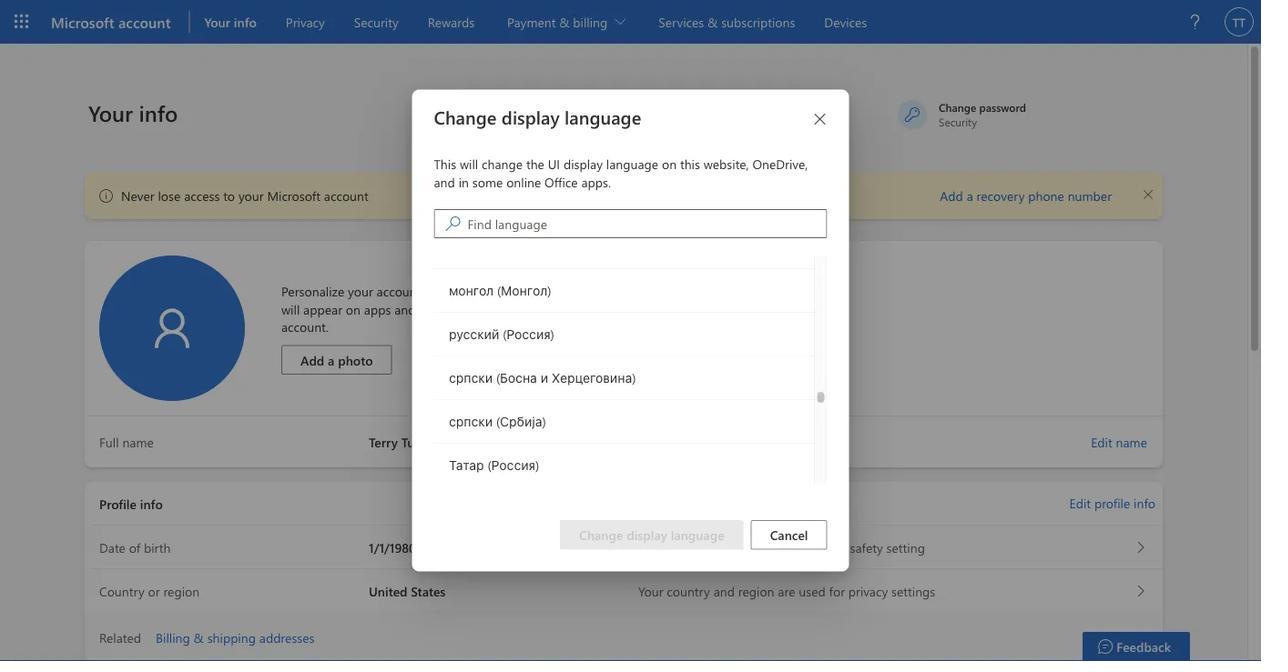 Task type: locate. For each thing, give the bounding box(es) containing it.
and right apps
[[394, 301, 416, 318]]

add a recovery phone number
[[940, 188, 1112, 205]]

1 horizontal spatial display
[[564, 156, 603, 173]]

0 vertical spatial profile
[[531, 283, 566, 300]]

name for edit name
[[1116, 434, 1147, 451]]

edit profile info
[[1070, 495, 1156, 512]]

0 vertical spatial your info
[[204, 13, 257, 30]]

& inside services & subscriptions link
[[708, 13, 718, 30]]

will up in in the left top of the page
[[460, 156, 478, 173]]

terry
[[369, 434, 398, 451]]

2 horizontal spatial your
[[513, 301, 538, 318]]

0 vertical spatial change display language
[[434, 105, 641, 129]]

photo right (монгол)
[[570, 283, 604, 300]]

1 vertical spatial microsoft
[[267, 188, 321, 205]]

1 name from the left
[[1116, 434, 1147, 451]]

2 vertical spatial and
[[714, 584, 735, 600]]

1 српски from the top
[[448, 370, 492, 387]]

info left privacy
[[234, 13, 257, 30]]

for up the your country and region are used for privacy settings
[[783, 539, 799, 556]]

your info up never
[[88, 98, 178, 127]]

your down (монгол)
[[513, 301, 538, 318]]

for for privacy
[[829, 584, 845, 600]]

(россия) down use at the left top
[[502, 326, 554, 343]]

1 horizontal spatial profile
[[1094, 495, 1130, 512]]

your info left privacy
[[204, 13, 257, 30]]

will
[[460, 156, 478, 173], [281, 301, 300, 318]]

your up apps
[[348, 283, 373, 300]]

a inside "add a recovery phone number" link
[[967, 188, 973, 205]]

add for add a recovery phone number
[[940, 188, 963, 205]]

1 vertical spatial add
[[300, 352, 324, 369]]

2 vertical spatial your
[[513, 301, 538, 318]]

0 vertical spatial and
[[434, 174, 455, 191]]

language inside this will change the ui display language on this website, onedrive, and in some online office apps.
[[606, 156, 658, 173]]

edit for edit name
[[1091, 434, 1112, 451]]

your right 'to'
[[238, 188, 264, 205]]

display
[[502, 105, 560, 129], [564, 156, 603, 173], [627, 527, 667, 544]]

profile down edit name button
[[1094, 495, 1130, 512]]

1 horizontal spatial birth
[[710, 539, 737, 556]]

microsoft account banner
[[0, 0, 1261, 44]]

change password security
[[939, 100, 1026, 129]]

0 horizontal spatial &
[[194, 630, 204, 647]]

setting
[[887, 539, 925, 556]]

0 horizontal spatial display
[[502, 105, 560, 129]]

0 horizontal spatial region
[[163, 584, 200, 600]]

1 region from the left
[[163, 584, 200, 600]]

& for billing
[[194, 630, 204, 647]]

subscriptions
[[721, 13, 795, 30]]

language up apps.
[[606, 156, 658, 173]]

change
[[939, 100, 976, 114], [434, 105, 497, 129], [579, 527, 623, 544]]

0 horizontal spatial for
[[783, 539, 799, 556]]

change left date
[[579, 527, 623, 544]]

security left the password
[[939, 114, 977, 129]]

2 of from the left
[[695, 539, 706, 556]]

1 vertical spatial language
[[606, 156, 658, 173]]

edit up edit profile info
[[1091, 434, 1112, 451]]

related
[[99, 630, 141, 647]]

0 horizontal spatial name
[[122, 434, 154, 451]]

0 horizontal spatial microsoft
[[51, 12, 114, 31]]

2 horizontal spatial display
[[627, 527, 667, 544]]

photo down apps
[[338, 352, 373, 369]]

on left apps
[[346, 301, 361, 318]]

0 vertical spatial &
[[708, 13, 718, 30]]

1 vertical spatial display
[[564, 156, 603, 173]]

2 horizontal spatial microsoft
[[541, 301, 595, 318]]

0 vertical spatial photo
[[570, 283, 604, 300]]

info up "lose"
[[139, 98, 178, 127]]

display up apps.
[[564, 156, 603, 173]]

0 vertical spatial microsoft
[[51, 12, 114, 31]]

1 vertical spatial profile
[[1094, 495, 1130, 512]]

appear
[[303, 301, 342, 318]]

2 birth from the left
[[710, 539, 737, 556]]

& right services
[[708, 13, 718, 30]]

profile up русский (россия) at the left of the page
[[531, 283, 566, 300]]

0 vertical spatial used
[[752, 539, 779, 556]]

security
[[354, 13, 399, 30], [939, 114, 977, 129]]

your
[[204, 13, 230, 30], [88, 98, 133, 127], [502, 283, 527, 300], [638, 539, 663, 556], [638, 584, 663, 600]]

1 horizontal spatial &
[[708, 13, 718, 30]]

 button
[[1134, 180, 1163, 209]]

full
[[99, 434, 119, 451]]

1 vertical spatial change display language
[[579, 527, 724, 544]]

1 horizontal spatial and
[[434, 174, 455, 191]]

2 српски from the top
[[448, 413, 492, 430]]

0 horizontal spatial security
[[354, 13, 399, 30]]

add
[[940, 188, 963, 205], [300, 352, 324, 369]]

0 horizontal spatial your info
[[88, 98, 178, 127]]

add inside button
[[300, 352, 324, 369]]

1 vertical spatial edit
[[1070, 495, 1091, 512]]

birth up the or
[[144, 539, 171, 556]]

1 horizontal spatial will
[[460, 156, 478, 173]]

your left privacy
[[204, 13, 230, 30]]

0 vertical spatial српски
[[448, 370, 492, 387]]

0 horizontal spatial your
[[238, 188, 264, 205]]

0 vertical spatial edit
[[1091, 434, 1112, 451]]

add left recovery
[[940, 188, 963, 205]]

feedback button
[[1083, 633, 1190, 662]]


[[153, 310, 191, 348]]

never
[[121, 188, 154, 205]]

1 horizontal spatial name
[[1116, 434, 1147, 451]]

will up account.
[[281, 301, 300, 318]]

date
[[667, 539, 692, 556]]

2 horizontal spatial change
[[939, 100, 976, 114]]

1 vertical spatial and
[[394, 301, 416, 318]]

0 vertical spatial (россия)
[[502, 326, 554, 343]]

0 horizontal spatial on
[[346, 301, 361, 318]]

change left the password
[[939, 100, 976, 114]]

1 vertical spatial will
[[281, 301, 300, 318]]

your info inside 'link'
[[204, 13, 257, 30]]

microsoft account
[[51, 12, 171, 31]]

1 vertical spatial &
[[194, 630, 204, 647]]

country
[[667, 584, 710, 600]]

1 horizontal spatial change
[[579, 527, 623, 544]]

0 vertical spatial for
[[783, 539, 799, 556]]

српски for српски (србија)
[[448, 413, 492, 430]]

2 vertical spatial language
[[671, 527, 724, 544]]

српски
[[448, 370, 492, 387], [448, 413, 492, 430]]

1 of from the left
[[129, 539, 140, 556]]

1 horizontal spatial for
[[829, 584, 845, 600]]

birth left 'is'
[[710, 539, 737, 556]]

2 name from the left
[[122, 434, 154, 451]]

&
[[708, 13, 718, 30], [194, 630, 204, 647]]

photo inside personalize your account with a photo. your profile photo will appear on apps and devices that use your microsoft account.
[[570, 283, 604, 300]]

(србија)
[[496, 413, 546, 430]]

billing & shipping addresses link
[[156, 630, 315, 647]]

info right profile
[[140, 496, 163, 513]]

1 vertical spatial used
[[799, 584, 826, 600]]

name inside button
[[1116, 434, 1147, 451]]

0 horizontal spatial birth
[[144, 539, 171, 556]]

microsoft account link
[[44, 0, 189, 44]]

a right with
[[452, 283, 458, 300]]

add down account.
[[300, 352, 324, 369]]

edit name button
[[1083, 424, 1156, 461]]

security inside change password security
[[939, 114, 977, 129]]

1 horizontal spatial microsoft
[[267, 188, 321, 205]]

to
[[223, 188, 235, 205]]

your info link
[[197, 0, 264, 44]]

used right "are"
[[799, 584, 826, 600]]

cancel
[[770, 527, 808, 544]]

српски up татар
[[448, 413, 492, 430]]

list item inside change display language document
[[434, 226, 814, 269]]

0 vertical spatial add
[[940, 188, 963, 205]]

edit profile info button
[[1070, 495, 1156, 514]]

(россия) for русский (россия)
[[502, 326, 554, 343]]

region left "are"
[[738, 584, 774, 600]]

2 region from the left
[[738, 584, 774, 600]]

display inside change display language button
[[627, 527, 667, 544]]

2 vertical spatial a
[[328, 352, 335, 369]]

0 vertical spatial a
[[967, 188, 973, 205]]

website,
[[704, 156, 749, 173]]

display up the country
[[627, 527, 667, 544]]

0 vertical spatial security
[[354, 13, 399, 30]]

& right billing
[[194, 630, 204, 647]]

change display language up "the"
[[434, 105, 641, 129]]

и
[[540, 370, 548, 387]]

display up "the"
[[502, 105, 560, 129]]

1 horizontal spatial your info
[[204, 13, 257, 30]]

монгол
[[448, 282, 493, 299]]

change display language dialog
[[0, 0, 1261, 662]]

0 horizontal spatial photo
[[338, 352, 373, 369]]


[[1144, 190, 1153, 199]]

language up this will change the ui display language on this website, onedrive, and in some online office apps.
[[565, 105, 641, 129]]

српски (србија)
[[448, 413, 546, 430]]

privacy link
[[278, 0, 332, 44]]

1 vertical spatial (россия)
[[487, 457, 539, 474]]

edit down edit name button
[[1070, 495, 1091, 512]]

1 vertical spatial on
[[346, 301, 361, 318]]

0 horizontal spatial will
[[281, 301, 300, 318]]

used right 'is'
[[752, 539, 779, 556]]

info down edit name button
[[1134, 495, 1156, 512]]

(россия)
[[502, 326, 554, 343], [487, 457, 539, 474]]

0 vertical spatial on
[[662, 156, 677, 173]]

1 vertical spatial a
[[452, 283, 458, 300]]

a inside add a photo button
[[328, 352, 335, 369]]

account
[[118, 12, 171, 31], [324, 188, 369, 205], [377, 283, 421, 300], [802, 539, 846, 556]]

and
[[434, 174, 455, 191], [394, 301, 416, 318], [714, 584, 735, 600]]

0 horizontal spatial and
[[394, 301, 416, 318]]

security right privacy
[[354, 13, 399, 30]]

settings
[[891, 584, 935, 600]]

0 horizontal spatial of
[[129, 539, 140, 556]]

language left 'is'
[[671, 527, 724, 544]]

1 horizontal spatial security
[[939, 114, 977, 129]]

and down this
[[434, 174, 455, 191]]

2 vertical spatial display
[[627, 527, 667, 544]]

display inside this will change the ui display language on this website, onedrive, and in some online office apps.
[[564, 156, 603, 173]]

1 horizontal spatial add
[[940, 188, 963, 205]]

date
[[99, 539, 126, 556]]

that
[[464, 301, 486, 318]]

on left this
[[662, 156, 677, 173]]

српски down русский
[[448, 370, 492, 387]]

1 vertical spatial your info
[[88, 98, 178, 127]]

your inside 'link'
[[204, 13, 230, 30]]

for left privacy
[[829, 584, 845, 600]]

birth
[[144, 539, 171, 556], [710, 539, 737, 556]]

name for full name
[[122, 434, 154, 451]]

or
[[148, 584, 160, 600]]

a left recovery
[[967, 188, 973, 205]]

1 vertical spatial security
[[939, 114, 977, 129]]

1 vertical spatial your
[[348, 283, 373, 300]]

devices link
[[817, 0, 874, 44]]

microsoft
[[51, 12, 114, 31], [267, 188, 321, 205], [541, 301, 595, 318]]

1 horizontal spatial on
[[662, 156, 677, 173]]

1 horizontal spatial of
[[695, 539, 706, 556]]

1 horizontal spatial your
[[348, 283, 373, 300]]

0 vertical spatial display
[[502, 105, 560, 129]]

will inside this will change the ui display language on this website, onedrive, and in some online office apps.
[[460, 156, 478, 173]]

change display language inside button
[[579, 527, 724, 544]]

1 horizontal spatial a
[[452, 283, 458, 300]]


[[99, 189, 114, 203]]

profile inside personalize your account with a photo. your profile photo will appear on apps and devices that use your microsoft account.
[[531, 283, 566, 300]]

(россия) down (србија)
[[487, 457, 539, 474]]

feedback
[[1116, 639, 1171, 656]]

and inside this will change the ui display language on this website, onedrive, and in some online office apps.
[[434, 174, 455, 191]]

services & subscriptions
[[659, 13, 795, 30]]

your left the country
[[638, 584, 663, 600]]

1 horizontal spatial used
[[799, 584, 826, 600]]

used for are
[[799, 584, 826, 600]]

0 vertical spatial will
[[460, 156, 478, 173]]

account.
[[281, 319, 329, 336]]

on inside this will change the ui display language on this website, onedrive, and in some online office apps.
[[662, 156, 677, 173]]

1 vertical spatial photo
[[338, 352, 373, 369]]

name right full
[[122, 434, 154, 451]]

0 horizontal spatial profile
[[531, 283, 566, 300]]

0 horizontal spatial add
[[300, 352, 324, 369]]

language
[[565, 105, 641, 129], [606, 156, 658, 173], [671, 527, 724, 544]]

your inside personalize your account with a photo. your profile photo will appear on apps and devices that use your microsoft account.
[[502, 283, 527, 300]]

edit
[[1091, 434, 1112, 451], [1070, 495, 1091, 512]]

1 vertical spatial for
[[829, 584, 845, 600]]

recovery
[[977, 188, 1025, 205]]

 button
[[805, 104, 835, 134]]

1 horizontal spatial photo
[[570, 283, 604, 300]]

0 horizontal spatial used
[[752, 539, 779, 556]]

change display language up the country
[[579, 527, 724, 544]]

0 horizontal spatial a
[[328, 352, 335, 369]]

1 horizontal spatial region
[[738, 584, 774, 600]]

2 horizontal spatial a
[[967, 188, 973, 205]]

photo
[[570, 283, 604, 300], [338, 352, 373, 369]]

2 vertical spatial microsoft
[[541, 301, 595, 318]]

& for services
[[708, 13, 718, 30]]

addresses
[[259, 630, 315, 647]]

and inside personalize your account with a photo. your profile photo will appear on apps and devices that use your microsoft account.
[[394, 301, 416, 318]]

0 horizontal spatial change
[[434, 105, 497, 129]]

1 vertical spatial српски
[[448, 413, 492, 430]]

change up this
[[434, 105, 497, 129]]

(россия) for татар (россия)
[[487, 457, 539, 474]]

this
[[680, 156, 700, 173]]

and right the country
[[714, 584, 735, 600]]

a down account.
[[328, 352, 335, 369]]

change display language
[[434, 105, 641, 129], [579, 527, 724, 544]]

your up use at the left top
[[502, 283, 527, 300]]

your up 
[[88, 98, 133, 127]]

name up edit profile info
[[1116, 434, 1147, 451]]

list item
[[434, 226, 814, 269]]

of
[[129, 539, 140, 556], [695, 539, 706, 556]]

region right the or
[[163, 584, 200, 600]]



Task type: vqa. For each thing, say whether or not it's contained in the screenshot.
Херцеговина)
yes



Task type: describe. For each thing, give the bounding box(es) containing it.
use
[[490, 301, 509, 318]]

info inside 'link'
[[234, 13, 257, 30]]

edit name
[[1091, 434, 1147, 451]]

password
[[979, 100, 1026, 114]]

date of birth
[[99, 539, 171, 556]]

devices
[[824, 13, 867, 30]]

(босна
[[496, 370, 537, 387]]

personalize
[[281, 283, 344, 300]]

language inside change display language button
[[671, 527, 724, 544]]

account inside personalize your account with a photo. your profile photo will appear on apps and devices that use your microsoft account.
[[377, 283, 421, 300]]

full name
[[99, 434, 154, 451]]

will inside personalize your account with a photo. your profile photo will appear on apps and devices that use your microsoft account.
[[281, 301, 300, 318]]

your country and region are used for privacy settings
[[638, 584, 935, 600]]

account inside 'banner'
[[118, 12, 171, 31]]

some
[[472, 174, 503, 191]]

this will change the ui display language on this website, onedrive, and in some online office apps.
[[434, 156, 808, 191]]

on inside personalize your account with a photo. your profile photo will appear on apps and devices that use your microsoft account.
[[346, 301, 361, 318]]

 never lose access to your microsoft account
[[99, 188, 369, 205]]

edit for edit profile info
[[1070, 495, 1091, 512]]

your date of birth is used for account safety setting
[[638, 539, 925, 556]]

united states
[[369, 584, 446, 600]]

српски (босна и херцеговина)
[[448, 370, 635, 387]]

terry turtle
[[369, 434, 435, 451]]

change display language button
[[560, 521, 744, 550]]

cancel button
[[751, 521, 827, 550]]

српски for српски (босна и херцеговина)
[[448, 370, 492, 387]]

add for add a photo
[[300, 352, 324, 369]]

devices
[[419, 301, 460, 318]]

profile
[[99, 496, 137, 513]]


[[813, 112, 827, 126]]

billing & shipping addresses
[[156, 630, 315, 647]]


[[446, 216, 460, 231]]

country or region
[[99, 584, 200, 600]]

change display language document
[[0, 0, 1261, 662]]

0 vertical spatial language
[[565, 105, 641, 129]]

татар
[[448, 457, 484, 474]]

profile inside button
[[1094, 495, 1130, 512]]

монгол (монгол)
[[448, 282, 551, 299]]

a for recovery
[[967, 188, 973, 205]]

Find language field
[[468, 211, 826, 237]]

1 birth from the left
[[144, 539, 171, 556]]

privacy
[[849, 584, 888, 600]]

privacy
[[286, 13, 325, 30]]

татар (россия)
[[448, 457, 539, 474]]

office
[[545, 174, 578, 191]]

apps.
[[581, 174, 611, 191]]

русский (россия)
[[448, 326, 554, 343]]

a for photo
[[328, 352, 335, 369]]

contextual menu menu bar
[[197, 0, 1174, 44]]

is
[[740, 539, 749, 556]]

united
[[369, 584, 408, 600]]

services & subscriptions link
[[651, 0, 803, 44]]

used for is
[[752, 539, 779, 556]]

with
[[425, 283, 448, 300]]

online
[[506, 174, 541, 191]]

country
[[99, 584, 144, 600]]

are
[[778, 584, 795, 600]]

in
[[459, 174, 469, 191]]

a inside personalize your account with a photo. your profile photo will appear on apps and devices that use your microsoft account.
[[452, 283, 458, 300]]

turtle
[[401, 434, 435, 451]]

rewards link
[[420, 0, 482, 44]]

microsoft inside microsoft account link
[[51, 12, 114, 31]]

profile info
[[99, 496, 163, 513]]

security link
[[347, 0, 406, 44]]

photo inside button
[[338, 352, 373, 369]]

1/1/1980
[[369, 539, 416, 556]]

change
[[482, 156, 523, 173]]

for for account
[[783, 539, 799, 556]]

(монгол)
[[497, 282, 551, 299]]

change inside button
[[579, 527, 623, 544]]

services
[[659, 13, 704, 30]]

microsoft inside personalize your account with a photo. your profile photo will appear on apps and devices that use your microsoft account.
[[541, 301, 595, 318]]

lose
[[158, 188, 181, 205]]

apps
[[364, 301, 391, 318]]

your left date
[[638, 539, 663, 556]]

херцеговина)
[[551, 370, 635, 387]]

add a recovery phone number link
[[940, 187, 1112, 205]]

onedrive,
[[753, 156, 808, 173]]

add a photo button
[[281, 345, 392, 375]]

security inside security link
[[354, 13, 399, 30]]

billing
[[156, 630, 190, 647]]

change inside change password security
[[939, 100, 976, 114]]

access
[[184, 188, 220, 205]]

0 vertical spatial your
[[238, 188, 264, 205]]

photo.
[[462, 283, 499, 300]]

2 horizontal spatial and
[[714, 584, 735, 600]]

shipping
[[207, 630, 256, 647]]

ui
[[548, 156, 560, 173]]

safety
[[850, 539, 883, 556]]

the
[[526, 156, 544, 173]]

number
[[1068, 188, 1112, 205]]

states
[[411, 584, 446, 600]]

phone
[[1028, 188, 1064, 205]]

русский
[[448, 326, 499, 343]]

this
[[434, 156, 456, 173]]

personalize your account with a photo. your profile photo will appear on apps and devices that use your microsoft account.
[[281, 283, 604, 336]]

info inside button
[[1134, 495, 1156, 512]]

add a photo
[[300, 352, 373, 369]]



